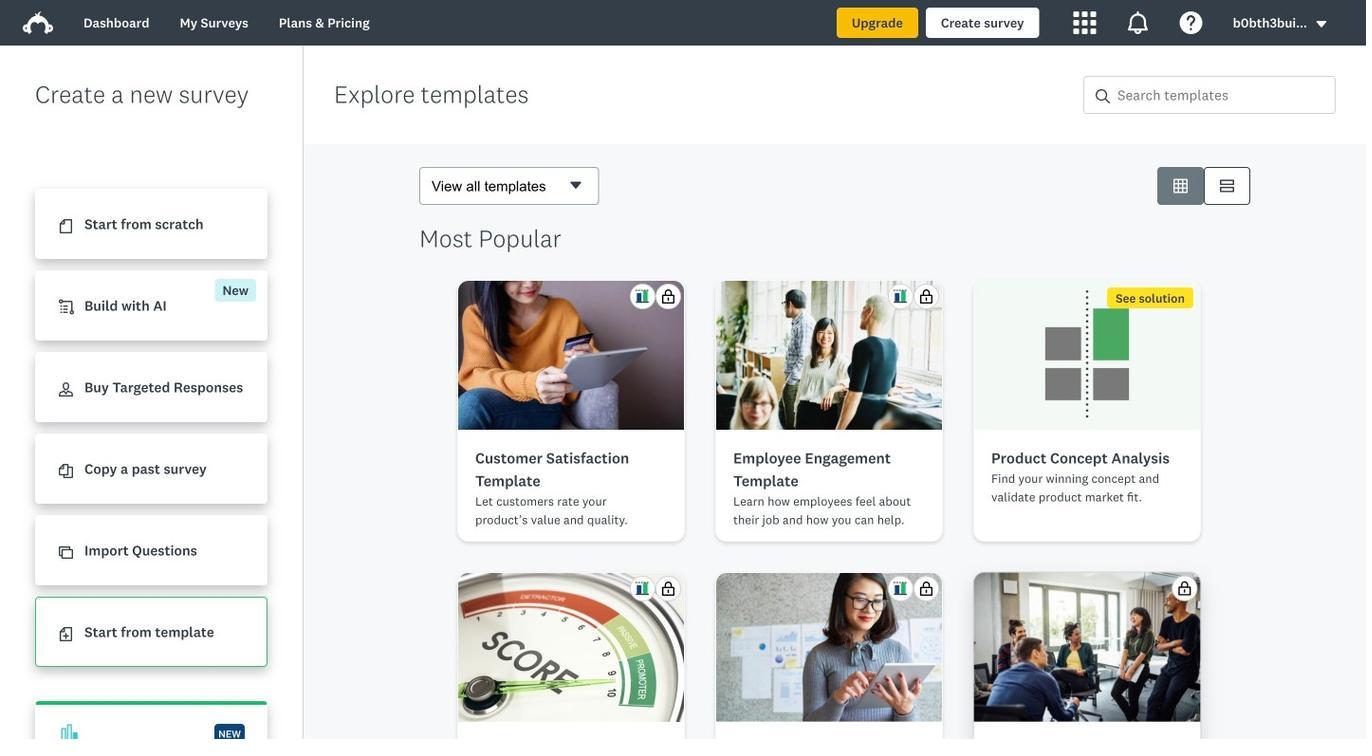Task type: describe. For each thing, give the bounding box(es) containing it.
notification center icon image
[[1127, 11, 1150, 34]]

documentplus image
[[59, 628, 73, 642]]

document image
[[59, 219, 73, 234]]

grid image
[[1174, 179, 1188, 193]]

software and app customer feedback with nps® image
[[717, 573, 943, 722]]

employee engagement template image
[[717, 281, 943, 430]]

1 brand logo image from the top
[[23, 8, 53, 38]]

customer satisfaction template image
[[458, 281, 684, 430]]

Search templates field
[[1111, 77, 1335, 113]]

2 brand logo image from the top
[[23, 11, 53, 34]]

lock image for software and app customer feedback with nps® image
[[920, 582, 934, 596]]



Task type: locate. For each thing, give the bounding box(es) containing it.
net promoter® score (nps) template image
[[458, 573, 684, 722]]

documentclone image
[[59, 464, 73, 479]]

products icon image
[[1074, 11, 1097, 34], [1074, 11, 1097, 34]]

lock image
[[662, 290, 676, 304], [920, 290, 934, 304], [1181, 578, 1196, 593], [920, 582, 934, 596]]

lock image
[[662, 582, 676, 596]]

dropdown arrow icon image
[[1316, 18, 1329, 31], [1317, 21, 1327, 28]]

brand logo image
[[23, 8, 53, 38], [23, 11, 53, 34]]

search image
[[1096, 89, 1111, 103]]

clone image
[[59, 546, 73, 560]]

surveymonkey-paradigm belonging and inclusion template image
[[971, 569, 1204, 723]]

textboxmultiple image
[[1221, 179, 1235, 193]]

lock image for employee engagement template image in the right of the page
[[920, 290, 934, 304]]

user image
[[59, 383, 73, 397]]

product concept analysis image
[[975, 281, 1201, 430]]

lock image for 'customer satisfaction template' image
[[662, 290, 676, 304]]

help icon image
[[1180, 11, 1203, 34]]



Task type: vqa. For each thing, say whether or not it's contained in the screenshot.
Lock image associated with The Customer Satisfaction Template image
yes



